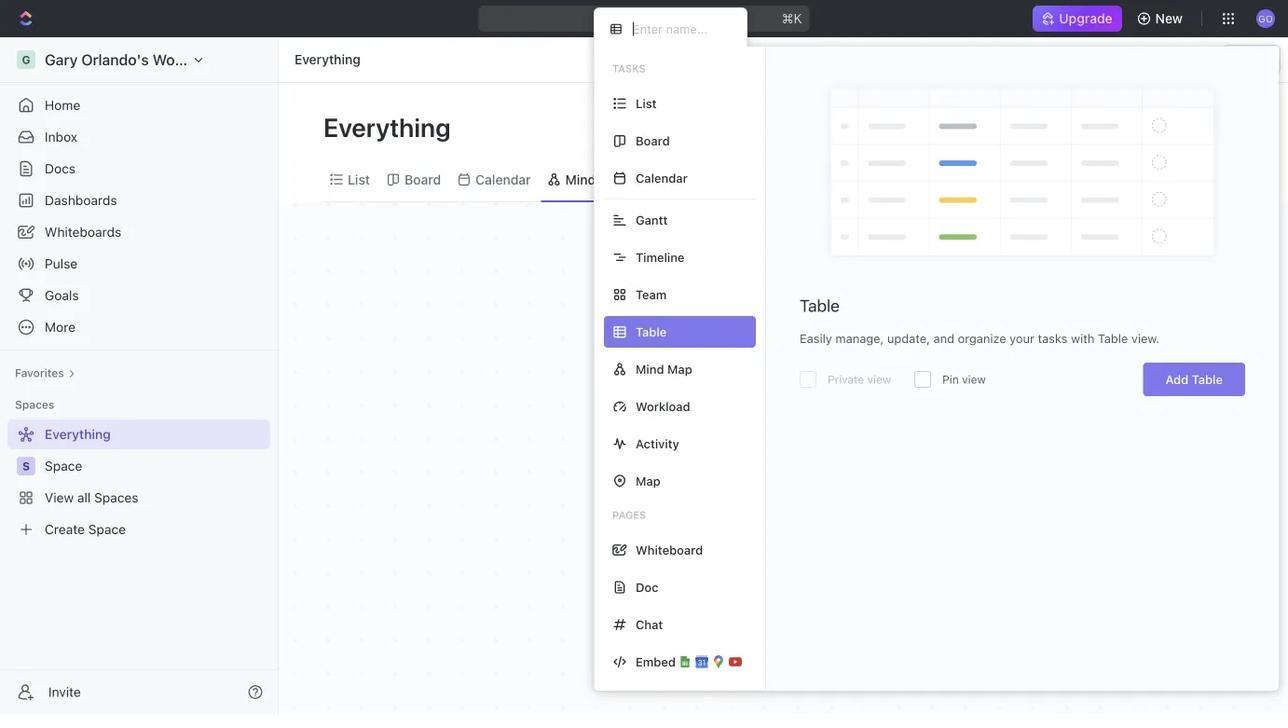 Task type: locate. For each thing, give the bounding box(es) containing it.
1 horizontal spatial table
[[1098, 331, 1128, 345]]

2 horizontal spatial table
[[1192, 372, 1223, 386]]

1 view from the left
[[868, 373, 891, 386]]

1 vertical spatial list
[[348, 172, 370, 187]]

0 horizontal spatial list
[[348, 172, 370, 187]]

1 horizontal spatial map
[[636, 474, 661, 488]]

whiteboards
[[45, 224, 121, 240]]

2 view from the left
[[962, 373, 986, 386]]

mind map up workload
[[636, 362, 693, 376]]

map down activity
[[636, 474, 661, 488]]

view
[[868, 373, 891, 386], [962, 373, 986, 386]]

0 vertical spatial board
[[636, 134, 670, 148]]

timeline
[[636, 250, 685, 264]]

list
[[636, 96, 657, 110], [348, 172, 370, 187]]

0 horizontal spatial table
[[800, 296, 840, 316]]

dashboards
[[45, 193, 117, 208]]

pulse link
[[7, 249, 270, 279]]

1 horizontal spatial calendar
[[636, 171, 688, 185]]

organize
[[958, 331, 1007, 345]]

table
[[800, 296, 840, 316], [1098, 331, 1128, 345], [1192, 372, 1223, 386]]

board
[[636, 134, 670, 148], [405, 172, 441, 187]]

0 vertical spatial table
[[800, 296, 840, 316]]

results
[[782, 517, 834, 537]]

with
[[1071, 331, 1095, 345]]

map up workload
[[668, 362, 693, 376]]

customize button
[[1106, 166, 1201, 193]]

1 horizontal spatial mind
[[636, 362, 664, 376]]

dashboards link
[[7, 186, 270, 215]]

Enter name... field
[[631, 21, 732, 37]]

1 horizontal spatial view
[[962, 373, 986, 386]]

mind right calendar link
[[566, 172, 596, 187]]

new button
[[1130, 4, 1194, 34]]

1 vertical spatial add
[[1166, 372, 1189, 386]]

everything
[[295, 52, 361, 67], [324, 111, 456, 142]]

0 horizontal spatial mind map
[[566, 172, 626, 187]]

calendar inside calendar link
[[476, 172, 531, 187]]

1 horizontal spatial mind map
[[636, 362, 693, 376]]

view right pin
[[962, 373, 986, 386]]

map left view button
[[599, 172, 626, 187]]

mind
[[566, 172, 596, 187], [636, 362, 664, 376]]

doc
[[636, 580, 659, 594]]

calendar right board link
[[476, 172, 531, 187]]

favorites
[[15, 366, 64, 379]]

0 horizontal spatial calendar
[[476, 172, 531, 187]]

mind map
[[566, 172, 626, 187], [636, 362, 693, 376]]

0 vertical spatial mind
[[566, 172, 596, 187]]

board right list link
[[405, 172, 441, 187]]

1 horizontal spatial list
[[636, 96, 657, 110]]

your
[[1010, 331, 1035, 345]]

1 vertical spatial everything
[[324, 111, 456, 142]]

calendar
[[636, 171, 688, 185], [476, 172, 531, 187]]

list down the tasks on the top
[[636, 96, 657, 110]]

0 horizontal spatial view
[[868, 373, 891, 386]]

0 vertical spatial add
[[1154, 120, 1178, 135]]

0 vertical spatial map
[[599, 172, 626, 187]]

add inside button
[[1154, 120, 1178, 135]]

0 horizontal spatial board
[[405, 172, 441, 187]]

view
[[674, 172, 704, 187]]

search...
[[629, 11, 682, 26]]

and
[[934, 331, 955, 345]]

list left board link
[[348, 172, 370, 187]]

matching
[[706, 517, 778, 537]]

view right private
[[868, 373, 891, 386]]

1 vertical spatial board
[[405, 172, 441, 187]]

goals
[[45, 288, 79, 303]]

board up view button
[[636, 134, 670, 148]]

2 vertical spatial map
[[636, 474, 661, 488]]

docs
[[45, 161, 76, 176]]

tree
[[7, 420, 270, 544]]

2 vertical spatial table
[[1192, 372, 1223, 386]]

0 vertical spatial mind map
[[566, 172, 626, 187]]

0 vertical spatial everything
[[295, 52, 361, 67]]

private
[[828, 373, 864, 386]]

mind up workload
[[636, 362, 664, 376]]

2 horizontal spatial map
[[668, 362, 693, 376]]

calendar up gantt
[[636, 171, 688, 185]]

found.
[[838, 517, 887, 537]]

tasks
[[613, 62, 646, 75]]

home link
[[7, 90, 270, 120]]

mind map left view button
[[566, 172, 626, 187]]

mind map link
[[562, 166, 626, 193]]

⌘k
[[782, 11, 802, 26]]

1 vertical spatial mind
[[636, 362, 664, 376]]

add
[[1154, 120, 1178, 135], [1166, 372, 1189, 386]]

add for add table
[[1166, 372, 1189, 386]]

add for add task
[[1154, 120, 1178, 135]]

tree inside sidebar navigation
[[7, 420, 270, 544]]

team
[[636, 288, 667, 302]]

map
[[599, 172, 626, 187], [668, 362, 693, 376], [636, 474, 661, 488]]

search button
[[966, 166, 1039, 193]]



Task type: vqa. For each thing, say whether or not it's contained in the screenshot.
Labor Day's 8
no



Task type: describe. For each thing, give the bounding box(es) containing it.
tasks
[[1038, 331, 1068, 345]]

whiteboard
[[636, 543, 703, 557]]

update,
[[887, 331, 930, 345]]

pin view
[[943, 373, 986, 386]]

manage,
[[836, 331, 884, 345]]

0 horizontal spatial mind
[[566, 172, 596, 187]]

view for private view
[[868, 373, 891, 386]]

list link
[[344, 166, 370, 193]]

add table
[[1166, 372, 1223, 386]]

gantt
[[636, 213, 668, 227]]

home
[[45, 97, 80, 113]]

favorites button
[[7, 362, 83, 384]]

private view
[[828, 373, 891, 386]]

activity
[[636, 437, 680, 451]]

1 vertical spatial map
[[668, 362, 693, 376]]

search
[[990, 172, 1033, 187]]

goals link
[[7, 281, 270, 310]]

view for pin view
[[962, 373, 986, 386]]

spaces
[[15, 398, 54, 411]]

board link
[[401, 166, 441, 193]]

upgrade
[[1059, 11, 1113, 26]]

add task
[[1154, 120, 1210, 135]]

share
[[1234, 52, 1270, 67]]

view button
[[649, 166, 710, 193]]

pages
[[613, 509, 646, 521]]

task
[[1182, 120, 1210, 135]]

share button
[[1223, 45, 1281, 75]]

inbox link
[[7, 122, 270, 152]]

1 vertical spatial table
[[1098, 331, 1128, 345]]

everything link
[[290, 48, 365, 71]]

inbox
[[45, 129, 77, 145]]

whiteboards link
[[7, 217, 270, 247]]

view.
[[1132, 331, 1160, 345]]

1 horizontal spatial board
[[636, 134, 670, 148]]

upgrade link
[[1033, 6, 1122, 32]]

0 vertical spatial list
[[636, 96, 657, 110]]

workload
[[636, 400, 691, 413]]

add task button
[[1143, 113, 1221, 143]]

easily manage, update, and organize your tasks with table view.
[[800, 331, 1160, 345]]

pin
[[943, 373, 959, 386]]

0 horizontal spatial map
[[599, 172, 626, 187]]

1 vertical spatial mind map
[[636, 362, 693, 376]]

chat
[[636, 618, 663, 632]]

new
[[1156, 11, 1183, 26]]

easily
[[800, 331, 832, 345]]

view button
[[649, 158, 710, 201]]

embed
[[636, 655, 676, 669]]

docs link
[[7, 154, 270, 184]]

calendar link
[[472, 166, 531, 193]]

no matching results found.
[[680, 517, 887, 537]]

pulse
[[45, 256, 78, 271]]

sidebar navigation
[[0, 37, 279, 714]]

no
[[680, 517, 702, 537]]

customize
[[1130, 172, 1195, 187]]

invite
[[48, 684, 81, 700]]



